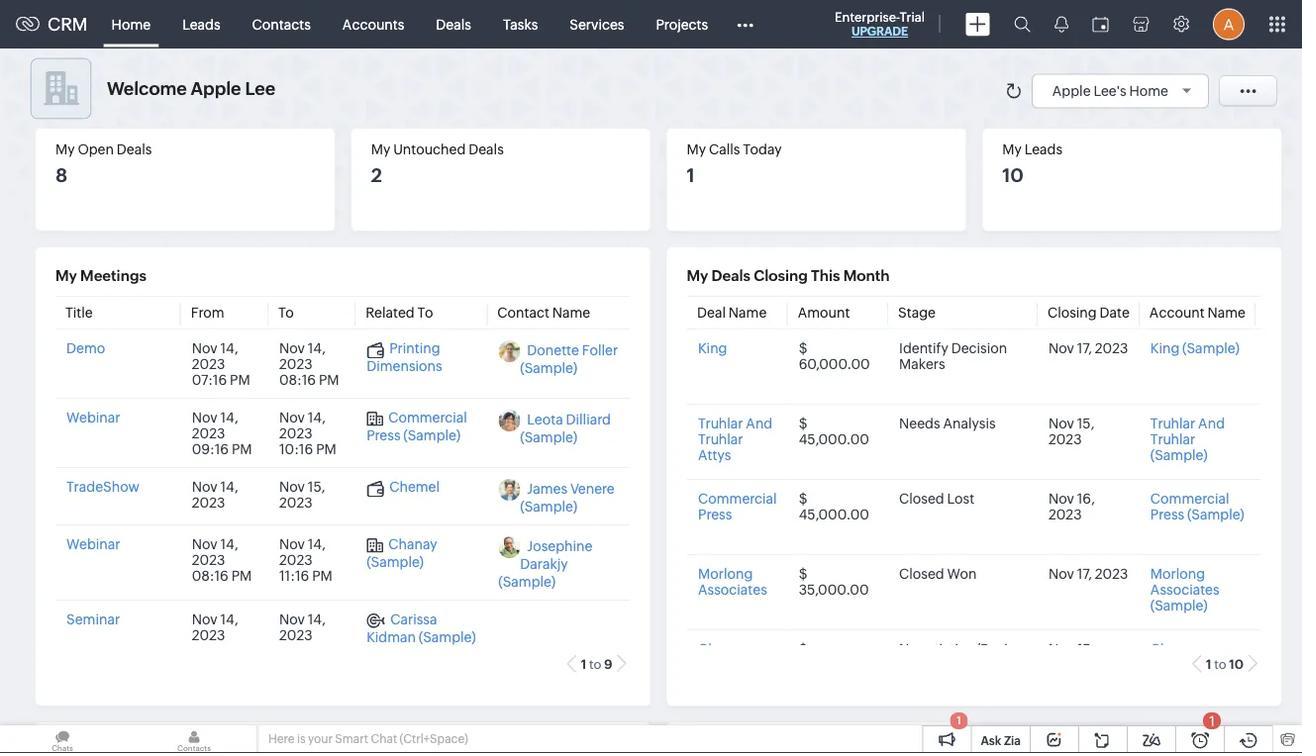 Task type: describe. For each thing, give the bounding box(es) containing it.
70,000.00
[[799, 657, 869, 673]]

nov 17, 2023 for king (sample)
[[1048, 340, 1128, 356]]

donette foller (sample) link
[[520, 342, 618, 376]]

to for my meetings
[[589, 657, 602, 672]]

14, inside nov 14, 2023 11:16 pm
[[308, 536, 326, 552]]

1 vertical spatial closing
[[1047, 305, 1097, 320]]

ask zia
[[981, 735, 1021, 748]]

king for king link
[[698, 340, 727, 356]]

(sample) inside the leota dilliard (sample)
[[520, 429, 578, 445]]

60,000.00
[[799, 356, 870, 372]]

date
[[1100, 305, 1130, 320]]

chemel
[[389, 479, 440, 495]]

1 horizontal spatial home
[[1130, 83, 1169, 99]]

james venere (sample)
[[520, 481, 615, 515]]

my meetings
[[55, 267, 146, 285]]

contacts
[[252, 16, 311, 32]]

10 for 1 to 10
[[1230, 657, 1244, 672]]

truhlar and truhlar attys
[[698, 416, 772, 463]]

stage
[[898, 305, 936, 320]]

venere
[[571, 481, 615, 497]]

from
[[191, 305, 224, 320]]

signals image
[[1055, 16, 1069, 33]]

0 horizontal spatial 08:16
[[192, 568, 229, 584]]

commercial for commercial press link
[[698, 491, 777, 507]]

deals inside the my open deals 8
[[117, 142, 152, 158]]

1 vertical spatial 15,
[[308, 479, 325, 495]]

pm inside nov 14, 2023 11:16 pm
[[312, 568, 333, 584]]

enterprise-trial upgrade
[[835, 9, 925, 38]]

negotiation/review
[[899, 641, 1027, 657]]

2023 inside nov 16, 2023
[[1048, 507, 1082, 523]]

8
[[55, 165, 67, 186]]

$ 70,000.00
[[799, 641, 869, 673]]

amount
[[798, 305, 850, 320]]

11:16
[[279, 568, 309, 584]]

untouched
[[393, 142, 466, 158]]

profile element
[[1202, 0, 1257, 48]]

(sample) inside chanay (sample)
[[367, 554, 424, 569]]

2 name from the left
[[728, 305, 767, 320]]

analysis
[[943, 416, 996, 431]]

donette
[[527, 342, 579, 358]]

2
[[371, 165, 382, 186]]

accounts link
[[327, 0, 420, 48]]

associates for morlong associates (sample)
[[1150, 582, 1220, 598]]

accounts
[[343, 16, 404, 32]]

07:16 for nov 14, 2023 09:16 pm
[[192, 643, 227, 659]]

deal
[[697, 305, 726, 320]]

9
[[604, 657, 613, 672]]

here is your smart chat (ctrl+space)
[[268, 733, 468, 746]]

0 horizontal spatial nov 14, 2023 09:16 pm
[[192, 410, 252, 457]]

0 horizontal spatial commercial
[[388, 410, 467, 425]]

press for commercial press link
[[698, 507, 732, 523]]

nov 14, 2023 07:16 pm for 09:16
[[192, 612, 250, 659]]

chat
[[371, 733, 397, 746]]

contact name
[[498, 305, 591, 320]]

(ctrl+space)
[[400, 733, 468, 746]]

chanay (sample)
[[367, 536, 437, 569]]

tradeshow link
[[66, 479, 140, 495]]

chapman link
[[698, 641, 761, 657]]

$ for chapman
[[799, 641, 807, 657]]

$ for truhlar and truhlar attys
[[799, 416, 807, 431]]

stage link
[[898, 305, 936, 320]]

0 vertical spatial commercial press (sample) link
[[367, 410, 467, 443]]

morlong for morlong associates
[[698, 566, 753, 582]]

10 for my leads 10
[[1003, 165, 1024, 186]]

king for king (sample)
[[1150, 340, 1180, 356]]

15, for truhlar and truhlar attys
[[1077, 416, 1094, 431]]

leads inside the leads link
[[182, 16, 221, 32]]

$ for commercial press
[[799, 491, 807, 507]]

$ 45,000.00 for truhlar and truhlar attys
[[799, 416, 869, 447]]

month
[[844, 267, 890, 285]]

14, inside nov 14, 2023 10:16 pm
[[308, 410, 326, 425]]

meetings
[[80, 267, 146, 285]]

14, inside nov 14, 2023
[[220, 479, 238, 495]]

decision
[[951, 340, 1007, 356]]

(sample) inside carissa kidman (sample)
[[419, 629, 476, 645]]

and for truhlar and truhlar attys
[[746, 416, 772, 431]]

17, for king
[[1077, 340, 1092, 356]]

my deals closing this month
[[687, 267, 890, 285]]

0 horizontal spatial closing
[[754, 267, 808, 285]]

dilliard
[[566, 412, 611, 427]]

contacts image
[[132, 726, 257, 754]]

makers
[[899, 356, 945, 372]]

leota dilliard (sample) link
[[520, 412, 611, 445]]

2 to from the left
[[418, 305, 433, 320]]

james
[[527, 481, 568, 497]]

services
[[570, 16, 625, 32]]

projects link
[[640, 0, 724, 48]]

webinar link for nov 14, 2023 08:16 pm
[[66, 536, 120, 552]]

darakjy
[[520, 556, 568, 572]]

1 horizontal spatial apple
[[1053, 83, 1091, 99]]

to for my deals closing this month
[[1215, 657, 1227, 672]]

45,000.00 for commercial press
[[799, 507, 869, 523]]

chapman (sample) link
[[1150, 641, 1214, 673]]

and for truhlar and truhlar (sample)
[[1198, 416, 1225, 431]]

carissa
[[390, 612, 437, 628]]

1 horizontal spatial 09:16
[[279, 643, 316, 659]]

identify
[[899, 340, 948, 356]]

needs
[[899, 416, 940, 431]]

my for 8
[[55, 142, 75, 158]]

smart
[[335, 733, 368, 746]]

commercial press
[[698, 491, 777, 523]]

printing dimensions link
[[367, 340, 442, 374]]

45,000.00 for truhlar and truhlar attys
[[799, 431, 869, 447]]

related to
[[366, 305, 433, 320]]

nov 14, 2023 07:16 pm for 08:16
[[192, 340, 250, 388]]

my for 1
[[687, 142, 706, 158]]

services link
[[554, 0, 640, 48]]

search image
[[1014, 16, 1031, 33]]

closed won
[[899, 566, 977, 582]]

commercial press link
[[698, 491, 777, 523]]

lee
[[245, 79, 276, 99]]

07:16 for nov 14, 2023 08:16 pm
[[192, 372, 227, 388]]

deals inside my untouched deals 2
[[469, 142, 504, 158]]

nov 17, 2023 for morlong associates (sample)
[[1048, 566, 1128, 582]]

zia
[[1004, 735, 1021, 748]]

king (sample) link
[[1150, 340, 1240, 356]]

crm link
[[16, 14, 88, 34]]

16,
[[1077, 491, 1095, 507]]

crm
[[48, 14, 88, 34]]

commercial for commercial press (sample) link to the right
[[1150, 491, 1229, 507]]

demo
[[66, 340, 105, 356]]

chanay
[[388, 536, 437, 552]]

my leads 10
[[1003, 142, 1063, 186]]

1 vertical spatial nov 15, 2023
[[279, 479, 325, 511]]

account name link
[[1149, 305, 1246, 320]]

0 vertical spatial nov 14, 2023 08:16 pm
[[279, 340, 339, 388]]

nov inside nov 14, 2023 10:16 pm
[[279, 410, 305, 425]]

(sample) inside chapman (sample)
[[1150, 657, 1208, 673]]

chemel link
[[367, 479, 440, 497]]

king link
[[698, 340, 727, 356]]

account name
[[1149, 305, 1246, 320]]

seminar link
[[66, 612, 120, 628]]



Task type: locate. For each thing, give the bounding box(es) containing it.
1 vertical spatial nov 14, 2023 07:16 pm
[[192, 612, 250, 659]]

1 horizontal spatial morlong
[[1150, 566, 1205, 582]]

home right "lee's" at top right
[[1130, 83, 1169, 99]]

2 45,000.00 from the top
[[799, 507, 869, 523]]

1 vertical spatial $ 45,000.00
[[799, 491, 869, 523]]

$ for king
[[799, 340, 807, 356]]

title link
[[65, 305, 93, 320]]

related
[[366, 305, 415, 320]]

deals right 'untouched'
[[469, 142, 504, 158]]

nov 15, 2023 for truhlar and truhlar attys
[[1048, 416, 1094, 447]]

2 $ 45,000.00 from the top
[[799, 491, 869, 523]]

1 nov 14, 2023 07:16 pm from the top
[[192, 340, 250, 388]]

2 closed from the top
[[899, 566, 944, 582]]

search element
[[1003, 0, 1043, 49]]

chanay (sample) link
[[367, 536, 437, 569]]

nov 17, 2023 down nov 16, 2023
[[1048, 566, 1128, 582]]

to left 9
[[589, 657, 602, 672]]

1 $ from the top
[[799, 340, 807, 356]]

trial
[[900, 9, 925, 24]]

create menu image
[[966, 12, 991, 36]]

morlong inside morlong associates (sample)
[[1150, 566, 1205, 582]]

(sample) inside the james venere (sample)
[[520, 499, 578, 515]]

james venere (sample) link
[[520, 481, 615, 515]]

0 horizontal spatial 09:16
[[192, 441, 229, 457]]

(sample) inside "josephine darakjy (sample)"
[[499, 574, 556, 590]]

1 vertical spatial 17,
[[1077, 566, 1092, 582]]

0 vertical spatial commercial press (sample)
[[367, 410, 467, 443]]

welcome apple lee
[[107, 79, 276, 99]]

1 inside my calls today 1
[[687, 165, 695, 186]]

and down king (sample) link
[[1198, 416, 1225, 431]]

upgrade
[[852, 25, 908, 38]]

deals up deal name link
[[712, 267, 751, 285]]

webinar link down demo link
[[66, 410, 120, 425]]

truhlar and truhlar (sample) link
[[1150, 416, 1225, 463]]

seminar
[[66, 612, 120, 628]]

2 nov 17, 2023 from the top
[[1048, 566, 1128, 582]]

$ down 35,000.00
[[799, 641, 807, 657]]

09:16 down 11:16
[[279, 643, 316, 659]]

webinar for nov 14, 2023 09:16 pm
[[66, 410, 120, 425]]

15, left the "chapman (sample)" link
[[1077, 641, 1094, 657]]

Other Modules field
[[724, 8, 767, 40]]

king down account
[[1150, 340, 1180, 356]]

08:16
[[279, 372, 316, 388], [192, 568, 229, 584]]

(sample) inside morlong associates (sample)
[[1150, 598, 1208, 614]]

press
[[367, 427, 401, 443], [698, 507, 732, 523], [1150, 507, 1184, 523]]

0 horizontal spatial press
[[367, 427, 401, 443]]

kidman
[[367, 629, 416, 645]]

10 inside 'my leads 10'
[[1003, 165, 1024, 186]]

1 17, from the top
[[1077, 340, 1092, 356]]

2 webinar from the top
[[66, 536, 120, 552]]

to
[[278, 305, 294, 320], [418, 305, 433, 320]]

07:16 up contacts image in the bottom left of the page
[[192, 643, 227, 659]]

0 horizontal spatial commercial press (sample)
[[367, 410, 467, 443]]

press up the morlong associates (sample) 'link'
[[1150, 507, 1184, 523]]

truhlar and truhlar attys link
[[698, 416, 772, 463]]

nov 16, 2023
[[1048, 491, 1095, 523]]

morlong inside morlong associates
[[698, 566, 753, 582]]

nov 15, 2023
[[1048, 416, 1094, 447], [279, 479, 325, 511], [1048, 641, 1094, 673]]

17, for morlong
[[1077, 566, 1092, 582]]

related to link
[[366, 305, 433, 320]]

deals right open
[[117, 142, 152, 158]]

to right related
[[418, 305, 433, 320]]

to right from link
[[278, 305, 294, 320]]

1 morlong from the left
[[698, 566, 753, 582]]

profile image
[[1214, 8, 1245, 40]]

josephine darakjy (sample) link
[[499, 538, 593, 590]]

my inside my calls today 1
[[687, 142, 706, 158]]

$ right morlong associates link
[[799, 566, 807, 582]]

0 horizontal spatial apple
[[191, 79, 241, 99]]

1 closed from the top
[[899, 491, 944, 507]]

commercial down attys
[[698, 491, 777, 507]]

0 horizontal spatial commercial press (sample) link
[[367, 410, 467, 443]]

leota
[[527, 412, 563, 427]]

to right chapman (sample)
[[1215, 657, 1227, 672]]

1 horizontal spatial commercial press (sample) link
[[1150, 491, 1244, 523]]

$ inside $ 35,000.00
[[799, 566, 807, 582]]

3 name from the left
[[1208, 305, 1246, 320]]

1 horizontal spatial to
[[418, 305, 433, 320]]

0 horizontal spatial associates
[[698, 582, 767, 598]]

$ 45,000.00 up $ 35,000.00
[[799, 491, 869, 523]]

pm inside nov 14, 2023 10:16 pm
[[316, 441, 337, 457]]

1 nov 17, 2023 from the top
[[1048, 340, 1128, 356]]

my inside 'my leads 10'
[[1003, 142, 1022, 158]]

1 name from the left
[[553, 305, 591, 320]]

0 vertical spatial home
[[112, 16, 151, 32]]

0 horizontal spatial to
[[278, 305, 294, 320]]

$ inside the $ 60,000.00
[[799, 340, 807, 356]]

morlong associates (sample)
[[1150, 566, 1220, 614]]

and
[[746, 416, 772, 431], [1198, 416, 1225, 431]]

my inside my untouched deals 2
[[371, 142, 391, 158]]

josephine darakjy (sample)
[[499, 538, 593, 590]]

demo link
[[66, 340, 105, 356]]

0 vertical spatial nov 15, 2023
[[1048, 416, 1094, 447]]

0 vertical spatial 10
[[1003, 165, 1024, 186]]

closed left won at the bottom right of page
[[899, 566, 944, 582]]

create menu element
[[954, 0, 1003, 48]]

35,000.00
[[799, 582, 869, 598]]

commercial press (sample) link up chemel
[[367, 410, 467, 443]]

0 vertical spatial leads
[[182, 16, 221, 32]]

name up king (sample) link
[[1208, 305, 1246, 320]]

1 webinar from the top
[[66, 410, 120, 425]]

won
[[947, 566, 977, 582]]

17, down the closing date link
[[1077, 340, 1092, 356]]

leads up welcome apple lee
[[182, 16, 221, 32]]

$ right commercial press at the bottom of the page
[[799, 491, 807, 507]]

commercial press (sample) link down 'truhlar and truhlar (sample)'
[[1150, 491, 1244, 523]]

$ down 60,000.00
[[799, 416, 807, 431]]

commercial down dimensions
[[388, 410, 467, 425]]

2 morlong from the left
[[1150, 566, 1205, 582]]

0 vertical spatial nov 17, 2023
[[1048, 340, 1128, 356]]

name for deals
[[1208, 305, 1246, 320]]

1 associates from the left
[[698, 582, 767, 598]]

nov 14, 2023 09:16 pm down 11:16
[[279, 612, 340, 659]]

enterprise-
[[835, 9, 900, 24]]

and up commercial press link
[[746, 416, 772, 431]]

1 vertical spatial 10
[[1230, 657, 1244, 672]]

morlong associates link
[[698, 566, 767, 598]]

0 vertical spatial $ 45,000.00
[[799, 416, 869, 447]]

0 horizontal spatial and
[[746, 416, 772, 431]]

1 vertical spatial webinar
[[66, 536, 120, 552]]

1 horizontal spatial to
[[1215, 657, 1227, 672]]

0 horizontal spatial chapman
[[698, 641, 761, 657]]

07:16 down from link
[[192, 372, 227, 388]]

1 vertical spatial 08:16
[[192, 568, 229, 584]]

1 horizontal spatial name
[[728, 305, 767, 320]]

chapman down morlong associates
[[698, 641, 761, 657]]

1 and from the left
[[746, 416, 772, 431]]

tasks link
[[487, 0, 554, 48]]

chapman down the morlong associates (sample) 'link'
[[1150, 641, 1214, 657]]

1 horizontal spatial commercial
[[698, 491, 777, 507]]

45,000.00 up $ 35,000.00
[[799, 507, 869, 523]]

associates up chapman (sample)
[[1150, 582, 1220, 598]]

king down deal
[[698, 340, 727, 356]]

2 webinar link from the top
[[66, 536, 120, 552]]

truhlar and truhlar (sample)
[[1150, 416, 1225, 463]]

leads link
[[167, 0, 236, 48]]

1 vertical spatial 07:16
[[192, 643, 227, 659]]

1 king from the left
[[698, 340, 727, 356]]

deals inside deals link
[[436, 16, 471, 32]]

projects
[[656, 16, 708, 32]]

$ inside $ 70,000.00
[[799, 641, 807, 657]]

nov 14, 2023 08:16 pm down to link
[[279, 340, 339, 388]]

truhlar
[[698, 416, 743, 431], [1150, 416, 1195, 431], [698, 431, 743, 447], [1150, 431, 1195, 447]]

2 vertical spatial 15,
[[1077, 641, 1094, 657]]

0 horizontal spatial king
[[698, 340, 727, 356]]

leads down the 'apple lee's home'
[[1025, 142, 1063, 158]]

2 $ from the top
[[799, 416, 807, 431]]

2 07:16 from the top
[[192, 643, 227, 659]]

to link
[[278, 305, 294, 320]]

webinar link down tradeshow
[[66, 536, 120, 552]]

here
[[268, 733, 295, 746]]

0 horizontal spatial name
[[553, 305, 591, 320]]

my open deals 8
[[55, 142, 152, 186]]

calendar image
[[1093, 16, 1110, 32]]

2 king from the left
[[1150, 340, 1180, 356]]

tasks
[[503, 16, 538, 32]]

0 vertical spatial 08:16
[[279, 372, 316, 388]]

1 horizontal spatial and
[[1198, 416, 1225, 431]]

from link
[[191, 305, 224, 320]]

0 horizontal spatial 10
[[1003, 165, 1024, 186]]

0 horizontal spatial morlong
[[698, 566, 753, 582]]

2 horizontal spatial name
[[1208, 305, 1246, 320]]

2023 inside nov 14, 2023 10:16 pm
[[279, 425, 313, 441]]

morlong
[[698, 566, 753, 582], [1150, 566, 1205, 582]]

morlong up the "chapman (sample)" link
[[1150, 566, 1205, 582]]

1 07:16 from the top
[[192, 372, 227, 388]]

2023 inside nov 14, 2023 11:16 pm
[[279, 552, 313, 568]]

name right deal
[[728, 305, 767, 320]]

webinar link for nov 14, 2023 09:16 pm
[[66, 410, 120, 425]]

0 vertical spatial 17,
[[1077, 340, 1092, 356]]

2 vertical spatial nov 15, 2023
[[1048, 641, 1094, 673]]

this
[[811, 267, 840, 285]]

nov 14, 2023 08:16 pm down nov 14, 2023
[[192, 536, 252, 584]]

deals left "tasks" link
[[436, 16, 471, 32]]

2 associates from the left
[[1150, 582, 1220, 598]]

2023
[[1095, 340, 1128, 356], [192, 356, 225, 372], [279, 356, 313, 372], [192, 425, 225, 441], [279, 425, 313, 441], [1048, 431, 1082, 447], [192, 495, 225, 511], [279, 495, 313, 511], [1048, 507, 1082, 523], [192, 552, 225, 568], [279, 552, 313, 568], [1095, 566, 1128, 582], [192, 628, 225, 643], [279, 628, 313, 643], [1048, 657, 1082, 673]]

0 vertical spatial 09:16
[[192, 441, 229, 457]]

45,000.00 down 60,000.00
[[799, 431, 869, 447]]

apple left lee
[[191, 79, 241, 99]]

attys
[[698, 447, 731, 463]]

1 horizontal spatial commercial press (sample)
[[1150, 491, 1244, 523]]

0 horizontal spatial home
[[112, 16, 151, 32]]

closing left date
[[1047, 305, 1097, 320]]

leads inside 'my leads 10'
[[1025, 142, 1063, 158]]

0 vertical spatial 45,000.00
[[799, 431, 869, 447]]

carissa kidman (sample)
[[367, 612, 476, 645]]

1 horizontal spatial chapman
[[1150, 641, 1214, 657]]

1 vertical spatial commercial press (sample)
[[1150, 491, 1244, 523]]

nov inside nov 14, 2023
[[192, 479, 218, 495]]

name for meetings
[[553, 305, 591, 320]]

home right crm at the left top of the page
[[112, 16, 151, 32]]

josephine
[[527, 538, 593, 554]]

my for 2
[[371, 142, 391, 158]]

morlong down commercial press at the bottom of the page
[[698, 566, 753, 582]]

pm
[[230, 372, 250, 388], [319, 372, 339, 388], [232, 441, 252, 457], [316, 441, 337, 457], [231, 568, 252, 584], [312, 568, 333, 584], [230, 643, 250, 659], [319, 643, 340, 659]]

0 vertical spatial nov 14, 2023 07:16 pm
[[192, 340, 250, 388]]

contacts link
[[236, 0, 327, 48]]

home link
[[96, 0, 167, 48]]

1 vertical spatial home
[[1130, 83, 1169, 99]]

5 $ from the top
[[799, 641, 807, 657]]

webinar down demo link
[[66, 410, 120, 425]]

webinar down tradeshow
[[66, 536, 120, 552]]

0 horizontal spatial to
[[589, 657, 602, 672]]

nov 17, 2023
[[1048, 340, 1128, 356], [1048, 566, 1128, 582]]

$ for morlong associates
[[799, 566, 807, 582]]

press up chemel 'link'
[[367, 427, 401, 443]]

name up donette
[[553, 305, 591, 320]]

1 horizontal spatial leads
[[1025, 142, 1063, 158]]

commercial press (sample) up chemel
[[367, 410, 467, 443]]

chapman (sample)
[[1150, 641, 1214, 673]]

15,
[[1077, 416, 1094, 431], [308, 479, 325, 495], [1077, 641, 1094, 657]]

press inside commercial press
[[698, 507, 732, 523]]

1 webinar link from the top
[[66, 410, 120, 425]]

press for commercial press (sample) link to the right
[[1150, 507, 1184, 523]]

0 vertical spatial 07:16
[[192, 372, 227, 388]]

closing
[[754, 267, 808, 285], [1047, 305, 1097, 320]]

carissa kidman (sample) link
[[367, 612, 476, 645]]

0 vertical spatial webinar link
[[66, 410, 120, 425]]

08:16 down nov 14, 2023
[[192, 568, 229, 584]]

0 vertical spatial 15,
[[1077, 416, 1094, 431]]

2 and from the left
[[1198, 416, 1225, 431]]

donette foller (sample)
[[520, 342, 618, 376]]

1 vertical spatial nov 17, 2023
[[1048, 566, 1128, 582]]

2023 inside nov 14, 2023
[[192, 495, 225, 511]]

lost
[[947, 491, 974, 507]]

press down attys
[[698, 507, 732, 523]]

deals link
[[420, 0, 487, 48]]

your
[[308, 733, 333, 746]]

1 horizontal spatial associates
[[1150, 582, 1220, 598]]

0 vertical spatial nov 14, 2023 09:16 pm
[[192, 410, 252, 457]]

1 vertical spatial nov 14, 2023 08:16 pm
[[192, 536, 252, 584]]

signals element
[[1043, 0, 1081, 49]]

closed for closed lost
[[899, 491, 944, 507]]

1 vertical spatial commercial press (sample) link
[[1150, 491, 1244, 523]]

1 horizontal spatial 10
[[1230, 657, 1244, 672]]

commercial
[[388, 410, 467, 425], [698, 491, 777, 507], [1150, 491, 1229, 507]]

2 chapman from the left
[[1150, 641, 1214, 657]]

associates up chapman link
[[698, 582, 767, 598]]

1 vertical spatial closed
[[899, 566, 944, 582]]

nov 15, 2023 for chapman
[[1048, 641, 1094, 673]]

0 vertical spatial webinar
[[66, 410, 120, 425]]

closed lost
[[899, 491, 974, 507]]

apple left "lee's" at top right
[[1053, 83, 1091, 99]]

08:16 up nov 14, 2023 10:16 pm
[[279, 372, 316, 388]]

calls
[[709, 142, 740, 158]]

0 vertical spatial closed
[[899, 491, 944, 507]]

15, down "10:16"
[[308, 479, 325, 495]]

2 horizontal spatial press
[[1150, 507, 1184, 523]]

webinar link
[[66, 410, 120, 425], [66, 536, 120, 552]]

1
[[687, 165, 695, 186], [581, 657, 587, 672], [1207, 657, 1212, 672], [1210, 714, 1215, 730], [957, 715, 962, 728]]

1 45,000.00 from the top
[[799, 431, 869, 447]]

chapman for chapman link
[[698, 641, 761, 657]]

my inside the my open deals 8
[[55, 142, 75, 158]]

closing left this
[[754, 267, 808, 285]]

1 to from the left
[[589, 657, 602, 672]]

15, up 16,
[[1077, 416, 1094, 431]]

2 to from the left
[[1215, 657, 1227, 672]]

nov 14, 2023 11:16 pm
[[279, 536, 333, 584]]

1 chapman from the left
[[698, 641, 761, 657]]

0 horizontal spatial nov 14, 2023 08:16 pm
[[192, 536, 252, 584]]

09:16
[[192, 441, 229, 457], [279, 643, 316, 659]]

and inside 'truhlar and truhlar (sample)'
[[1198, 416, 1225, 431]]

1 vertical spatial webinar link
[[66, 536, 120, 552]]

nov inside nov 14, 2023 11:16 pm
[[279, 536, 305, 552]]

2 horizontal spatial commercial
[[1150, 491, 1229, 507]]

1 horizontal spatial closing
[[1047, 305, 1097, 320]]

1 vertical spatial leads
[[1025, 142, 1063, 158]]

0 horizontal spatial leads
[[182, 16, 221, 32]]

chapman
[[698, 641, 761, 657], [1150, 641, 1214, 657]]

0 vertical spatial closing
[[754, 267, 808, 285]]

2 nov 14, 2023 07:16 pm from the top
[[192, 612, 250, 659]]

1 vertical spatial 09:16
[[279, 643, 316, 659]]

my calls today 1
[[687, 142, 782, 186]]

1 vertical spatial 45,000.00
[[799, 507, 869, 523]]

deals
[[436, 16, 471, 32], [117, 142, 152, 158], [469, 142, 504, 158], [712, 267, 751, 285]]

1 horizontal spatial king
[[1150, 340, 1180, 356]]

(sample) inside 'truhlar and truhlar (sample)'
[[1150, 447, 1208, 463]]

1 $ 45,000.00 from the top
[[799, 416, 869, 447]]

king
[[698, 340, 727, 356], [1150, 340, 1180, 356]]

chats image
[[0, 726, 125, 754]]

identify decision makers
[[899, 340, 1007, 372]]

(sample) inside donette foller (sample)
[[520, 360, 578, 376]]

commercial press (sample) down 'truhlar and truhlar (sample)'
[[1150, 491, 1244, 523]]

deal name link
[[697, 305, 767, 320]]

commercial down 'truhlar and truhlar (sample)'
[[1150, 491, 1229, 507]]

contact
[[498, 305, 550, 320]]

4 $ from the top
[[799, 566, 807, 582]]

$ 45,000.00 for commercial press
[[799, 491, 869, 523]]

15, for chapman
[[1077, 641, 1094, 657]]

2 17, from the top
[[1077, 566, 1092, 582]]

nov 17, 2023 down the "closing date"
[[1048, 340, 1128, 356]]

needs analysis
[[899, 416, 996, 431]]

commercial press (sample) link
[[367, 410, 467, 443], [1150, 491, 1244, 523]]

dimensions
[[367, 358, 442, 374]]

and inside truhlar and truhlar attys
[[746, 416, 772, 431]]

1 horizontal spatial nov 14, 2023 09:16 pm
[[279, 612, 340, 659]]

foller
[[582, 342, 618, 358]]

my for 10
[[1003, 142, 1022, 158]]

1 horizontal spatial press
[[698, 507, 732, 523]]

webinar for nov 14, 2023 08:16 pm
[[66, 536, 120, 552]]

associates for morlong associates
[[698, 582, 767, 598]]

$ down amount link on the top right of the page
[[799, 340, 807, 356]]

closed left lost
[[899, 491, 944, 507]]

$ 45,000.00 down 60,000.00
[[799, 416, 869, 447]]

chapman for chapman (sample)
[[1150, 641, 1214, 657]]

closed for closed won
[[899, 566, 944, 582]]

1 horizontal spatial nov 14, 2023 08:16 pm
[[279, 340, 339, 388]]

1 vertical spatial nov 14, 2023 09:16 pm
[[279, 612, 340, 659]]

morlong for morlong associates (sample)
[[1150, 566, 1205, 582]]

morlong associates
[[698, 566, 767, 598]]

1 horizontal spatial 08:16
[[279, 372, 316, 388]]

nov 14, 2023 09:16 pm up nov 14, 2023
[[192, 410, 252, 457]]

king (sample)
[[1150, 340, 1240, 356]]

ask
[[981, 735, 1002, 748]]

07:16
[[192, 372, 227, 388], [192, 643, 227, 659]]

09:16 up nov 14, 2023
[[192, 441, 229, 457]]

17, down nov 16, 2023
[[1077, 566, 1092, 582]]

3 $ from the top
[[799, 491, 807, 507]]

associates
[[698, 582, 767, 598], [1150, 582, 1220, 598]]

home
[[112, 16, 151, 32], [1130, 83, 1169, 99]]

is
[[297, 733, 306, 746]]

1 to from the left
[[278, 305, 294, 320]]

nov inside nov 16, 2023
[[1048, 491, 1074, 507]]

printing dimensions
[[367, 340, 442, 374]]



Task type: vqa. For each thing, say whether or not it's contained in the screenshot.


